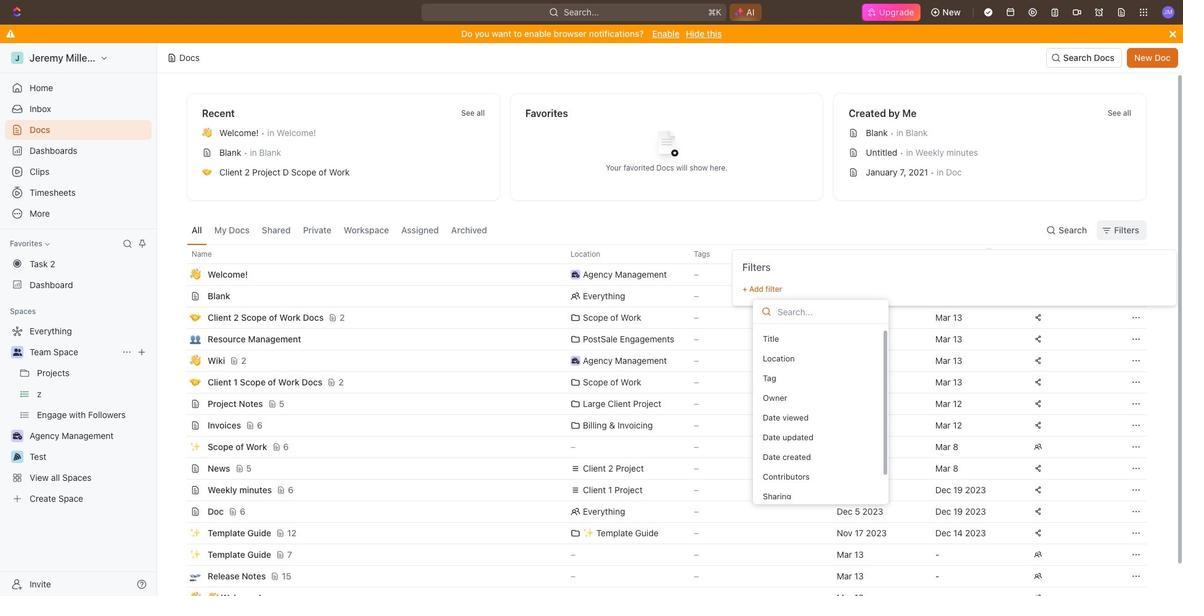 Task type: describe. For each thing, give the bounding box(es) containing it.
13 row from the top
[[173, 501, 1147, 523]]

sidebar navigation
[[0, 43, 157, 596]]

11 row from the top
[[173, 458, 1147, 480]]

1 row from the top
[[173, 245, 1147, 264]]

4 row from the top
[[173, 307, 1147, 329]]

business time image
[[572, 358, 579, 364]]

9 row from the top
[[173, 415, 1147, 437]]

15 row from the top
[[173, 544, 1147, 566]]

6 row from the top
[[173, 350, 1147, 372]]

8 row from the top
[[173, 393, 1147, 415]]

12 row from the top
[[173, 479, 1147, 502]]

user group image
[[13, 349, 22, 356]]



Task type: vqa. For each thing, say whether or not it's contained in the screenshot.
the right Space
no



Task type: locate. For each thing, give the bounding box(es) containing it.
7 row from the top
[[173, 372, 1147, 394]]

3 row from the top
[[173, 285, 1147, 307]]

row
[[173, 245, 1147, 264], [173, 264, 1147, 286], [173, 285, 1147, 307], [173, 307, 1147, 329], [173, 328, 1147, 351], [173, 350, 1147, 372], [173, 372, 1147, 394], [173, 393, 1147, 415], [173, 415, 1147, 437], [173, 436, 1147, 458], [173, 458, 1147, 480], [173, 479, 1147, 502], [173, 501, 1147, 523], [173, 523, 1147, 545], [173, 544, 1147, 566], [173, 566, 1147, 588], [173, 587, 1147, 596]]

14 row from the top
[[173, 523, 1147, 545]]

2 row from the top
[[173, 264, 1147, 286]]

5 row from the top
[[173, 328, 1147, 351]]

no favorited docs image
[[642, 121, 691, 170]]

tab list
[[187, 216, 492, 245]]

16 row from the top
[[173, 566, 1147, 588]]

17 row from the top
[[173, 587, 1147, 596]]

business time image
[[572, 272, 579, 278]]

cell
[[173, 264, 187, 285], [173, 286, 187, 307], [928, 286, 1027, 307], [1027, 286, 1125, 307], [1125, 286, 1147, 307], [173, 307, 187, 328], [829, 307, 928, 328], [173, 329, 187, 350], [829, 329, 928, 350], [173, 351, 187, 372], [173, 372, 187, 393], [173, 394, 187, 415], [829, 394, 928, 415], [173, 415, 187, 436], [829, 415, 928, 436], [173, 437, 187, 458], [173, 458, 187, 479], [829, 458, 928, 479], [173, 480, 187, 501], [829, 480, 928, 501], [173, 502, 187, 523], [173, 523, 187, 544], [173, 545, 187, 566], [173, 566, 187, 587], [173, 588, 187, 596], [563, 588, 686, 596], [928, 588, 1027, 596], [1125, 588, 1147, 596]]

table
[[173, 245, 1147, 596]]

column header
[[173, 245, 187, 264]]

10 row from the top
[[173, 436, 1147, 458]]

Search... text field
[[778, 302, 880, 321]]



